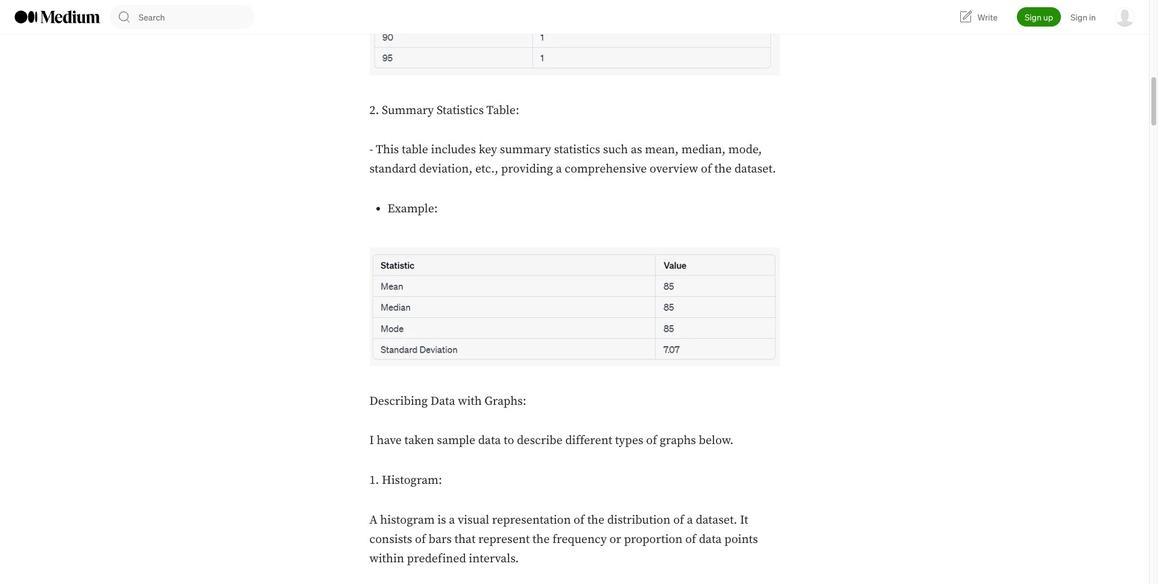 Task type: locate. For each thing, give the bounding box(es) containing it.
deviation,
[[419, 162, 473, 177]]

represent
[[479, 532, 530, 547]]

1 horizontal spatial a
[[556, 162, 562, 177]]

a histogram is a visual representation of the distribution of a dataset. it consists of bars that represent the frequency or proportion of data points within predefined intervals.
[[370, 513, 758, 566]]

statistics
[[437, 103, 484, 118]]

sign left "in"
[[1071, 11, 1088, 22]]

or
[[610, 532, 621, 547]]

sign up button
[[1017, 7, 1061, 27]]

mean,
[[645, 143, 679, 158]]

1 horizontal spatial sign
[[1071, 11, 1088, 22]]

predefined
[[407, 551, 466, 566]]

standard
[[370, 162, 417, 177]]

2 sign from the left
[[1071, 11, 1088, 22]]

1. histogram:
[[370, 473, 442, 488]]

a inside - this table includes key summary statistics such as mean, median, mode, standard deviation, etc., providing a comprehensive overview of the dataset.
[[556, 162, 562, 177]]

of inside - this table includes key summary statistics such as mean, median, mode, standard deviation, etc., providing a comprehensive overview of the dataset.
[[701, 162, 712, 177]]

a
[[556, 162, 562, 177], [449, 513, 455, 528], [687, 513, 693, 528]]

0 vertical spatial dataset.
[[735, 162, 776, 177]]

2 horizontal spatial a
[[687, 513, 693, 528]]

1 vertical spatial dataset.
[[696, 513, 738, 528]]

a down statistics
[[556, 162, 562, 177]]

median,
[[682, 143, 726, 158]]

includes
[[431, 143, 476, 158]]

1 vertical spatial data
[[699, 532, 722, 547]]

the down median,
[[715, 162, 732, 177]]

below.
[[699, 434, 734, 449]]

such
[[603, 143, 628, 158]]

that
[[455, 532, 476, 547]]

data left "to" at the left of page
[[478, 434, 501, 449]]

1.
[[370, 473, 379, 488]]

etc.,
[[475, 162, 499, 177]]

2.
[[370, 103, 379, 118]]

the
[[715, 162, 732, 177], [588, 513, 605, 528], [533, 532, 550, 547]]

1 horizontal spatial data
[[699, 532, 722, 547]]

a right is
[[449, 513, 455, 528]]

have
[[377, 434, 402, 449]]

write image
[[959, 10, 973, 24]]

dataset.
[[735, 162, 776, 177], [696, 513, 738, 528]]

of
[[701, 162, 712, 177], [646, 434, 657, 449], [574, 513, 585, 528], [674, 513, 684, 528], [415, 532, 426, 547], [686, 532, 696, 547]]

0 vertical spatial the
[[715, 162, 732, 177]]

sign inside button
[[1025, 11, 1042, 22]]

0 horizontal spatial sign
[[1025, 11, 1042, 22]]

a right distribution
[[687, 513, 693, 528]]

different
[[566, 434, 613, 449]]

-
[[370, 143, 373, 158]]

1 sign from the left
[[1025, 11, 1042, 22]]

sign left up
[[1025, 11, 1042, 22]]

visual
[[458, 513, 490, 528]]

1 vertical spatial the
[[588, 513, 605, 528]]

frequency
[[553, 532, 607, 547]]

describing data with graphs:
[[370, 394, 527, 409]]

2 vertical spatial the
[[533, 532, 550, 547]]

the down representation
[[533, 532, 550, 547]]

comprehensive
[[565, 162, 647, 177]]

graphs
[[660, 434, 696, 449]]

points
[[725, 532, 758, 547]]

0 horizontal spatial the
[[533, 532, 550, 547]]

the up frequency
[[588, 513, 605, 528]]

0 horizontal spatial a
[[449, 513, 455, 528]]

data
[[478, 434, 501, 449], [699, 532, 722, 547]]

mode,
[[729, 143, 762, 158]]

dataset. down mode,
[[735, 162, 776, 177]]

data left points
[[699, 532, 722, 547]]

of down median,
[[701, 162, 712, 177]]

2 horizontal spatial the
[[715, 162, 732, 177]]

dataset. inside - this table includes key summary statistics such as mean, median, mode, standard deviation, etc., providing a comprehensive overview of the dataset.
[[735, 162, 776, 177]]

table:
[[487, 103, 519, 118]]

graphs:
[[485, 394, 527, 409]]

dataset. left 'it'
[[696, 513, 738, 528]]

summary
[[500, 143, 551, 158]]

with
[[458, 394, 482, 409]]

sign
[[1025, 11, 1042, 22], [1071, 11, 1088, 22]]

0 horizontal spatial data
[[478, 434, 501, 449]]



Task type: vqa. For each thing, say whether or not it's contained in the screenshot.
Sign in
yes



Task type: describe. For each thing, give the bounding box(es) containing it.
key
[[479, 143, 497, 158]]

a
[[370, 513, 378, 528]]

in
[[1090, 11, 1096, 22]]

i
[[370, 434, 374, 449]]

intervals.
[[469, 551, 519, 566]]

overview
[[650, 162, 698, 177]]

the inside - this table includes key summary statistics such as mean, median, mode, standard deviation, etc., providing a comprehensive overview of the dataset.
[[715, 162, 732, 177]]

i have taken sample data to describe different types of graphs below.
[[370, 434, 734, 449]]

write link
[[959, 10, 998, 24]]

of right types
[[646, 434, 657, 449]]

of right proportion
[[686, 532, 696, 547]]

representation
[[492, 513, 571, 528]]

1 horizontal spatial the
[[588, 513, 605, 528]]

sign for sign up
[[1025, 11, 1042, 22]]

to
[[504, 434, 514, 449]]

table
[[402, 143, 428, 158]]

sign for sign in
[[1071, 11, 1088, 22]]

of up frequency
[[574, 513, 585, 528]]

data
[[431, 394, 455, 409]]

consists
[[370, 532, 412, 547]]

homepage image
[[14, 10, 100, 24]]

bars
[[429, 532, 452, 547]]

sign up
[[1025, 11, 1054, 22]]

it
[[740, 513, 749, 528]]

as
[[631, 143, 642, 158]]

example:
[[388, 201, 438, 217]]

sample
[[437, 434, 476, 449]]

proportion
[[624, 532, 683, 547]]

2. summary statistics table:
[[370, 103, 519, 118]]

up
[[1044, 11, 1054, 22]]

histogram:
[[382, 473, 442, 488]]

0 vertical spatial data
[[478, 434, 501, 449]]

of up proportion
[[674, 513, 684, 528]]

taken
[[405, 434, 434, 449]]

sign in link
[[1071, 11, 1096, 22]]

of left bars
[[415, 532, 426, 547]]

- this table includes key summary statistics such as mean, median, mode, standard deviation, etc., providing a comprehensive overview of the dataset.
[[370, 143, 776, 177]]

within
[[370, 551, 404, 566]]

this
[[376, 143, 399, 158]]

search field
[[139, 5, 255, 29]]

describe
[[517, 434, 563, 449]]

dataset. inside a histogram is a visual representation of the distribution of a dataset. it consists of bars that represent the frequency or proportion of data points within predefined intervals.
[[696, 513, 738, 528]]

types
[[615, 434, 644, 449]]

sign in
[[1071, 11, 1096, 22]]

distribution
[[608, 513, 671, 528]]

summary
[[382, 103, 434, 118]]

describing
[[370, 394, 428, 409]]

data inside a histogram is a visual representation of the distribution of a dataset. it consists of bars that represent the frequency or proportion of data points within predefined intervals.
[[699, 532, 722, 547]]

statistics
[[554, 143, 601, 158]]

histogram
[[380, 513, 435, 528]]

providing
[[501, 162, 553, 177]]

write
[[978, 11, 998, 22]]

is
[[438, 513, 446, 528]]



